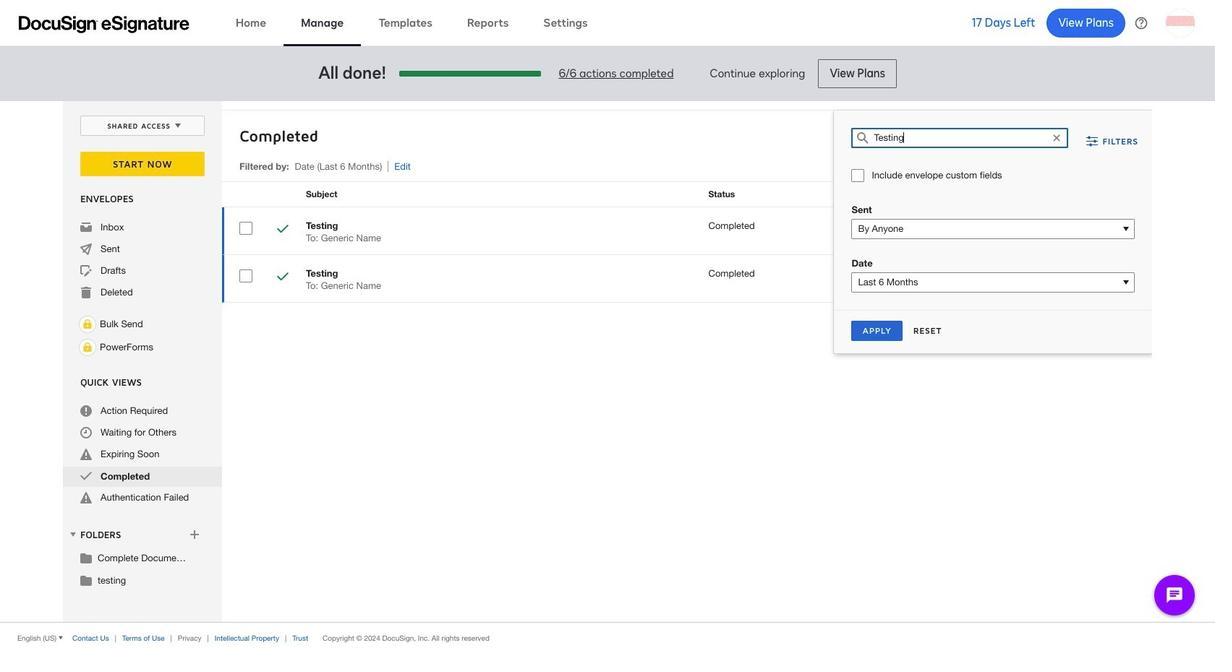 Task type: vqa. For each thing, say whether or not it's contained in the screenshot.
"Search Quick Views" text field
yes



Task type: locate. For each thing, give the bounding box(es) containing it.
lock image
[[79, 316, 96, 334], [79, 339, 96, 357]]

0 vertical spatial alert image
[[80, 449, 92, 461]]

alert image down completed image
[[80, 493, 92, 504]]

folder image
[[80, 575, 92, 587]]

sent image
[[80, 244, 92, 255]]

your uploaded profile image image
[[1166, 8, 1195, 37]]

2 alert image from the top
[[80, 493, 92, 504]]

clock image
[[80, 428, 92, 439]]

secondary navigation region
[[63, 101, 1156, 623]]

alert image
[[80, 449, 92, 461], [80, 493, 92, 504]]

alert image up completed image
[[80, 449, 92, 461]]

1 vertical spatial lock image
[[79, 339, 96, 357]]

1 vertical spatial alert image
[[80, 493, 92, 504]]

completed image
[[80, 471, 92, 483]]

0 vertical spatial lock image
[[79, 316, 96, 334]]

view folders image
[[67, 529, 79, 541]]



Task type: describe. For each thing, give the bounding box(es) containing it.
1 alert image from the top
[[80, 449, 92, 461]]

completed image
[[277, 271, 289, 285]]

draft image
[[80, 266, 92, 277]]

trash image
[[80, 287, 92, 299]]

completed image
[[277, 224, 289, 237]]

1 lock image from the top
[[79, 316, 96, 334]]

folder image
[[80, 553, 92, 564]]

Search Quick Views text field
[[874, 129, 1046, 148]]

docusign esignature image
[[19, 16, 190, 33]]

action required image
[[80, 406, 92, 417]]

inbox image
[[80, 222, 92, 234]]

more info region
[[0, 623, 1215, 654]]

2 lock image from the top
[[79, 339, 96, 357]]



